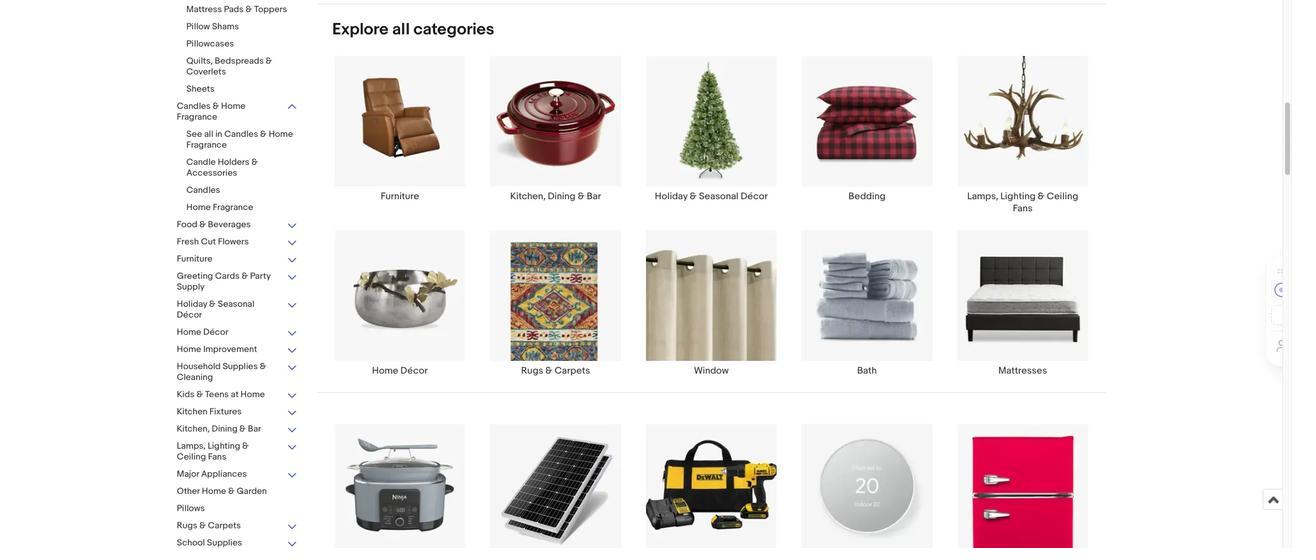 Task type: locate. For each thing, give the bounding box(es) containing it.
0 vertical spatial rugs
[[521, 365, 543, 377]]

candle
[[186, 157, 216, 168]]

party
[[250, 271, 271, 282]]

0 vertical spatial furniture
[[381, 190, 419, 203]]

0 vertical spatial lighting
[[1001, 190, 1036, 203]]

0 horizontal spatial fans
[[208, 452, 226, 463]]

kitchen, dining & bar link
[[478, 55, 634, 215]]

carpets
[[555, 365, 590, 377], [208, 521, 241, 531]]

sheets link
[[186, 83, 298, 96]]

1 vertical spatial seasonal
[[218, 299, 254, 310]]

candle holders & accessories link
[[186, 157, 298, 180]]

1 horizontal spatial holiday
[[655, 190, 688, 203]]

dining
[[548, 190, 576, 203], [212, 424, 238, 435]]

bedding link
[[789, 55, 945, 215]]

dining inside mattress pads & toppers pillow shams pillowcases quilts, bedspreads & coverlets sheets candles & home fragrance see all in candles & home fragrance candle holders & accessories candles home fragrance food & beverages fresh cut flowers furniture greeting cards & party supply holiday & seasonal décor home décor home improvement household supplies & cleaning kids & teens at home kitchen fixtures kitchen, dining & bar lamps, lighting & ceiling fans major appliances other home & garden pillows rugs & carpets
[[212, 424, 238, 435]]

all right explore
[[392, 19, 410, 39]]

holiday
[[655, 190, 688, 203], [177, 299, 207, 310]]

bar inside mattress pads & toppers pillow shams pillowcases quilts, bedspreads & coverlets sheets candles & home fragrance see all in candles & home fragrance candle holders & accessories candles home fragrance food & beverages fresh cut flowers furniture greeting cards & party supply holiday & seasonal décor home décor home improvement household supplies & cleaning kids & teens at home kitchen fixtures kitchen, dining & bar lamps, lighting & ceiling fans major appliances other home & garden pillows rugs & carpets
[[248, 424, 261, 435]]

candles down "sheets"
[[177, 101, 211, 112]]

mattress
[[186, 4, 222, 15]]

window link
[[634, 230, 789, 377]]

furniture
[[381, 190, 419, 203], [177, 254, 213, 264]]

appliances
[[201, 469, 247, 480]]

rugs & carpets link
[[478, 230, 634, 377]]

kids
[[177, 389, 195, 400]]

all inside mattress pads & toppers pillow shams pillowcases quilts, bedspreads & coverlets sheets candles & home fragrance see all in candles & home fragrance candle holders & accessories candles home fragrance food & beverages fresh cut flowers furniture greeting cards & party supply holiday & seasonal décor home décor home improvement household supplies & cleaning kids & teens at home kitchen fixtures kitchen, dining & bar lamps, lighting & ceiling fans major appliances other home & garden pillows rugs & carpets
[[204, 129, 213, 140]]

0 horizontal spatial furniture
[[177, 254, 213, 264]]

holiday inside mattress pads & toppers pillow shams pillowcases quilts, bedspreads & coverlets sheets candles & home fragrance see all in candles & home fragrance candle holders & accessories candles home fragrance food & beverages fresh cut flowers furniture greeting cards & party supply holiday & seasonal décor home décor home improvement household supplies & cleaning kids & teens at home kitchen fixtures kitchen, dining & bar lamps, lighting & ceiling fans major appliances other home & garden pillows rugs & carpets
[[177, 299, 207, 310]]

fragrance
[[177, 112, 217, 122], [186, 140, 227, 150], [213, 202, 253, 213]]

greeting cards & party supply button
[[177, 271, 298, 294]]

carpets inside mattress pads & toppers pillow shams pillowcases quilts, bedspreads & coverlets sheets candles & home fragrance see all in candles & home fragrance candle holders & accessories candles home fragrance food & beverages fresh cut flowers furniture greeting cards & party supply holiday & seasonal décor home décor home improvement household supplies & cleaning kids & teens at home kitchen fixtures kitchen, dining & bar lamps, lighting & ceiling fans major appliances other home & garden pillows rugs & carpets
[[208, 521, 241, 531]]

lighting inside mattress pads & toppers pillow shams pillowcases quilts, bedspreads & coverlets sheets candles & home fragrance see all in candles & home fragrance candle holders & accessories candles home fragrance food & beverages fresh cut flowers furniture greeting cards & party supply holiday & seasonal décor home décor home improvement household supplies & cleaning kids & teens at home kitchen fixtures kitchen, dining & bar lamps, lighting & ceiling fans major appliances other home & garden pillows rugs & carpets
[[208, 441, 240, 452]]

bedding
[[849, 190, 886, 203]]

mattress pads & toppers link
[[186, 4, 298, 16]]

greeting
[[177, 271, 213, 282]]

food
[[177, 219, 197, 230]]

0 horizontal spatial rugs
[[177, 521, 197, 531]]

0 vertical spatial lamps,
[[967, 190, 999, 203]]

bar
[[587, 190, 601, 203], [248, 424, 261, 435]]

seasonal
[[699, 190, 739, 203], [218, 299, 254, 310]]

1 vertical spatial kitchen,
[[177, 424, 210, 435]]

see
[[186, 129, 202, 140]]

kitchen, dining & bar
[[510, 190, 601, 203]]

holiday & seasonal décor link
[[634, 55, 789, 215]]

home décor link
[[322, 230, 478, 377]]

0 horizontal spatial lamps,
[[177, 441, 206, 452]]

lamps, lighting & ceiling fans
[[967, 190, 1079, 215]]

2 vertical spatial fragrance
[[213, 202, 253, 213]]

kitchen,
[[510, 190, 546, 203], [177, 424, 210, 435]]

1 vertical spatial lighting
[[208, 441, 240, 452]]

1 vertical spatial lamps,
[[177, 441, 206, 452]]

carpets inside 'link'
[[555, 365, 590, 377]]

1 horizontal spatial rugs
[[521, 365, 543, 377]]

0 horizontal spatial dining
[[212, 424, 238, 435]]

candles down the candles & home fragrance dropdown button
[[224, 129, 258, 140]]

1 horizontal spatial dining
[[548, 190, 576, 203]]

1 horizontal spatial carpets
[[555, 365, 590, 377]]

1 horizontal spatial bar
[[587, 190, 601, 203]]

0 horizontal spatial seasonal
[[218, 299, 254, 310]]

holiday & seasonal décor button
[[177, 299, 298, 322]]

1 horizontal spatial kitchen,
[[510, 190, 546, 203]]

fragrance up beverages on the top of page
[[213, 202, 253, 213]]

&
[[246, 4, 252, 15], [266, 55, 272, 66], [213, 101, 219, 112], [260, 129, 267, 140], [252, 157, 258, 168], [578, 190, 585, 203], [690, 190, 697, 203], [1038, 190, 1045, 203], [199, 219, 206, 230], [242, 271, 248, 282], [209, 299, 216, 310], [260, 361, 266, 372], [546, 365, 553, 377], [197, 389, 203, 400], [239, 424, 246, 435], [242, 441, 249, 452], [228, 486, 235, 497], [199, 521, 206, 531]]

other
[[177, 486, 200, 497]]

1 horizontal spatial lamps,
[[967, 190, 999, 203]]

quilts, bedspreads & coverlets link
[[186, 55, 298, 78]]

supplies
[[223, 361, 258, 372]]

1 horizontal spatial ceiling
[[1047, 190, 1079, 203]]

1 horizontal spatial lighting
[[1001, 190, 1036, 203]]

kitchen, dining & bar button
[[177, 424, 298, 436]]

mattress pads & toppers pillow shams pillowcases quilts, bedspreads & coverlets sheets candles & home fragrance see all in candles & home fragrance candle holders & accessories candles home fragrance food & beverages fresh cut flowers furniture greeting cards & party supply holiday & seasonal décor home décor home improvement household supplies & cleaning kids & teens at home kitchen fixtures kitchen, dining & bar lamps, lighting & ceiling fans major appliances other home & garden pillows rugs & carpets
[[177, 4, 293, 531]]

kitchen fixtures button
[[177, 407, 298, 419]]

fresh
[[177, 236, 199, 247]]

1 vertical spatial carpets
[[208, 521, 241, 531]]

0 vertical spatial kitchen,
[[510, 190, 546, 203]]

lamps, inside lamps, lighting & ceiling fans
[[967, 190, 999, 203]]

all left in
[[204, 129, 213, 140]]

0 horizontal spatial kitchen,
[[177, 424, 210, 435]]

0 vertical spatial carpets
[[555, 365, 590, 377]]

0 horizontal spatial holiday
[[177, 299, 207, 310]]

1 vertical spatial holiday
[[177, 299, 207, 310]]

fans
[[1013, 203, 1033, 215], [208, 452, 226, 463]]

lighting
[[1001, 190, 1036, 203], [208, 441, 240, 452]]

0 vertical spatial holiday
[[655, 190, 688, 203]]

1 vertical spatial bar
[[248, 424, 261, 435]]

bath link
[[789, 230, 945, 377]]

1 vertical spatial rugs
[[177, 521, 197, 531]]

1 horizontal spatial fans
[[1013, 203, 1033, 215]]

1 horizontal spatial furniture
[[381, 190, 419, 203]]

1 vertical spatial ceiling
[[177, 452, 206, 463]]

fragrance up candle
[[186, 140, 227, 150]]

0 vertical spatial ceiling
[[1047, 190, 1079, 203]]

candles & home fragrance button
[[177, 101, 298, 124]]

0 vertical spatial candles
[[177, 101, 211, 112]]

fixtures
[[210, 407, 242, 417]]

0 vertical spatial all
[[392, 19, 410, 39]]

cut
[[201, 236, 216, 247]]

quilts,
[[186, 55, 213, 66]]

flowers
[[218, 236, 249, 247]]

0 horizontal spatial bar
[[248, 424, 261, 435]]

home
[[221, 101, 246, 112], [269, 129, 293, 140], [186, 202, 211, 213], [177, 327, 201, 338], [177, 344, 201, 355], [372, 365, 398, 377], [241, 389, 265, 400], [202, 486, 226, 497]]

0 vertical spatial bar
[[587, 190, 601, 203]]

1 vertical spatial furniture
[[177, 254, 213, 264]]

explore
[[332, 19, 389, 39]]

teens
[[205, 389, 229, 400]]

beverages
[[208, 219, 251, 230]]

rugs inside mattress pads & toppers pillow shams pillowcases quilts, bedspreads & coverlets sheets candles & home fragrance see all in candles & home fragrance candle holders & accessories candles home fragrance food & beverages fresh cut flowers furniture greeting cards & party supply holiday & seasonal décor home décor home improvement household supplies & cleaning kids & teens at home kitchen fixtures kitchen, dining & bar lamps, lighting & ceiling fans major appliances other home & garden pillows rugs & carpets
[[177, 521, 197, 531]]

candles down accessories
[[186, 185, 220, 196]]

pillows
[[177, 503, 205, 514]]

1 vertical spatial fans
[[208, 452, 226, 463]]

ceiling
[[1047, 190, 1079, 203], [177, 452, 206, 463]]

cards
[[215, 271, 240, 282]]

1 vertical spatial dining
[[212, 424, 238, 435]]

fragrance up see
[[177, 112, 217, 122]]

1 vertical spatial all
[[204, 129, 213, 140]]

0 horizontal spatial ceiling
[[177, 452, 206, 463]]

furniture inside mattress pads & toppers pillow shams pillowcases quilts, bedspreads & coverlets sheets candles & home fragrance see all in candles & home fragrance candle holders & accessories candles home fragrance food & beverages fresh cut flowers furniture greeting cards & party supply holiday & seasonal décor home décor home improvement household supplies & cleaning kids & teens at home kitchen fixtures kitchen, dining & bar lamps, lighting & ceiling fans major appliances other home & garden pillows rugs & carpets
[[177, 254, 213, 264]]

kids & teens at home button
[[177, 389, 298, 401]]

holders
[[218, 157, 250, 168]]

0 vertical spatial fans
[[1013, 203, 1033, 215]]

holiday & seasonal décor
[[655, 190, 768, 203]]

0 vertical spatial dining
[[548, 190, 576, 203]]

1 horizontal spatial seasonal
[[699, 190, 739, 203]]

bar inside 'link'
[[587, 190, 601, 203]]

all
[[392, 19, 410, 39], [204, 129, 213, 140]]

décor
[[741, 190, 768, 203], [177, 310, 202, 321], [203, 327, 229, 338], [401, 365, 428, 377]]

rugs
[[521, 365, 543, 377], [177, 521, 197, 531]]

cleaning
[[177, 372, 213, 383]]

0 horizontal spatial lighting
[[208, 441, 240, 452]]

lamps,
[[967, 190, 999, 203], [177, 441, 206, 452]]

0 horizontal spatial carpets
[[208, 521, 241, 531]]

0 horizontal spatial all
[[204, 129, 213, 140]]

kitchen, inside mattress pads & toppers pillow shams pillowcases quilts, bedspreads & coverlets sheets candles & home fragrance see all in candles & home fragrance candle holders & accessories candles home fragrance food & beverages fresh cut flowers furniture greeting cards & party supply holiday & seasonal décor home décor home improvement household supplies & cleaning kids & teens at home kitchen fixtures kitchen, dining & bar lamps, lighting & ceiling fans major appliances other home & garden pillows rugs & carpets
[[177, 424, 210, 435]]



Task type: describe. For each thing, give the bounding box(es) containing it.
kitchen
[[177, 407, 208, 417]]

improvement
[[203, 344, 257, 355]]

food & beverages button
[[177, 219, 298, 231]]

rugs inside 'link'
[[521, 365, 543, 377]]

ceiling inside mattress pads & toppers pillow shams pillowcases quilts, bedspreads & coverlets sheets candles & home fragrance see all in candles & home fragrance candle holders & accessories candles home fragrance food & beverages fresh cut flowers furniture greeting cards & party supply holiday & seasonal décor home décor home improvement household supplies & cleaning kids & teens at home kitchen fixtures kitchen, dining & bar lamps, lighting & ceiling fans major appliances other home & garden pillows rugs & carpets
[[177, 452, 206, 463]]

window
[[694, 365, 729, 377]]

pillows link
[[177, 503, 298, 516]]

major
[[177, 469, 199, 480]]

shams
[[212, 21, 239, 32]]

garden
[[237, 486, 267, 497]]

coverlets
[[186, 66, 226, 77]]

& inside lamps, lighting & ceiling fans
[[1038, 190, 1045, 203]]

bath
[[857, 365, 877, 377]]

lamps, lighting & ceiling fans link
[[945, 55, 1101, 215]]

ceiling inside lamps, lighting & ceiling fans
[[1047, 190, 1079, 203]]

toppers
[[254, 4, 287, 15]]

furniture link
[[322, 55, 478, 215]]

dining inside 'link'
[[548, 190, 576, 203]]

furniture inside "furniture" link
[[381, 190, 419, 203]]

pillow
[[186, 21, 210, 32]]

home décor button
[[177, 327, 298, 339]]

home fragrance link
[[186, 202, 298, 214]]

candles link
[[186, 185, 298, 197]]

accessories
[[186, 168, 237, 178]]

kitchen, inside 'link'
[[510, 190, 546, 203]]

sheets
[[186, 83, 215, 94]]

at
[[231, 389, 239, 400]]

lamps, lighting & ceiling fans button
[[177, 441, 298, 464]]

lighting inside lamps, lighting & ceiling fans
[[1001, 190, 1036, 203]]

household supplies & cleaning button
[[177, 361, 298, 384]]

mattresses link
[[945, 230, 1101, 377]]

pillowcases link
[[186, 38, 298, 50]]

rugs & carpets
[[521, 365, 590, 377]]

in
[[215, 129, 222, 140]]

home improvement button
[[177, 344, 298, 356]]

0 vertical spatial seasonal
[[699, 190, 739, 203]]

home décor
[[372, 365, 428, 377]]

lamps, inside mattress pads & toppers pillow shams pillowcases quilts, bedspreads & coverlets sheets candles & home fragrance see all in candles & home fragrance candle holders & accessories candles home fragrance food & beverages fresh cut flowers furniture greeting cards & party supply holiday & seasonal décor home décor home improvement household supplies & cleaning kids & teens at home kitchen fixtures kitchen, dining & bar lamps, lighting & ceiling fans major appliances other home & garden pillows rugs & carpets
[[177, 441, 206, 452]]

& inside 'link'
[[546, 365, 553, 377]]

major appliances button
[[177, 469, 298, 481]]

& inside 'link'
[[578, 190, 585, 203]]

fans inside mattress pads & toppers pillow shams pillowcases quilts, bedspreads & coverlets sheets candles & home fragrance see all in candles & home fragrance candle holders & accessories candles home fragrance food & beverages fresh cut flowers furniture greeting cards & party supply holiday & seasonal décor home décor home improvement household supplies & cleaning kids & teens at home kitchen fixtures kitchen, dining & bar lamps, lighting & ceiling fans major appliances other home & garden pillows rugs & carpets
[[208, 452, 226, 463]]

explore all categories
[[332, 19, 494, 39]]

pillow shams link
[[186, 21, 298, 33]]

seasonal inside mattress pads & toppers pillow shams pillowcases quilts, bedspreads & coverlets sheets candles & home fragrance see all in candles & home fragrance candle holders & accessories candles home fragrance food & beverages fresh cut flowers furniture greeting cards & party supply holiday & seasonal décor home décor home improvement household supplies & cleaning kids & teens at home kitchen fixtures kitchen, dining & bar lamps, lighting & ceiling fans major appliances other home & garden pillows rugs & carpets
[[218, 299, 254, 310]]

other home & garden link
[[177, 486, 298, 498]]

mattresses
[[999, 365, 1047, 377]]

1 vertical spatial candles
[[224, 129, 258, 140]]

bedspreads
[[215, 55, 264, 66]]

pads
[[224, 4, 244, 15]]

0 vertical spatial fragrance
[[177, 112, 217, 122]]

pillowcases
[[186, 38, 234, 49]]

see all in candles & home fragrance link
[[186, 129, 298, 152]]

furniture button
[[177, 254, 298, 266]]

supply
[[177, 282, 205, 293]]

categories
[[414, 19, 494, 39]]

household
[[177, 361, 221, 372]]

rugs & carpets button
[[177, 521, 298, 533]]

2 vertical spatial candles
[[186, 185, 220, 196]]

1 horizontal spatial all
[[392, 19, 410, 39]]

fresh cut flowers button
[[177, 236, 298, 249]]

fans inside lamps, lighting & ceiling fans
[[1013, 203, 1033, 215]]

1 vertical spatial fragrance
[[186, 140, 227, 150]]



Task type: vqa. For each thing, say whether or not it's contained in the screenshot.
bottom policy
no



